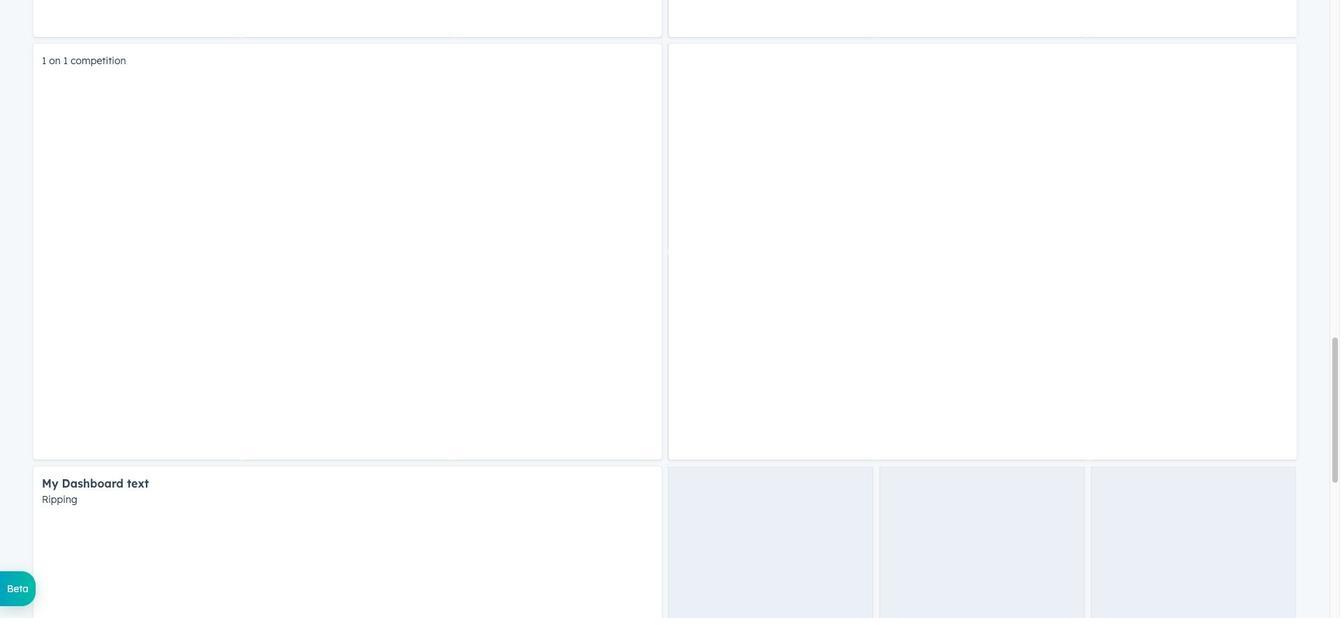 Task type: locate. For each thing, give the bounding box(es) containing it.
chat conversation totals by chatflow element
[[669, 0, 1297, 37]]

chat conversation closed totals by rep element
[[34, 0, 662, 37]]



Task type: describe. For each thing, give the bounding box(es) containing it.
my dashboard text element
[[34, 467, 662, 619]]



Task type: vqa. For each thing, say whether or not it's contained in the screenshot.
Garebear Orlando icon
no



